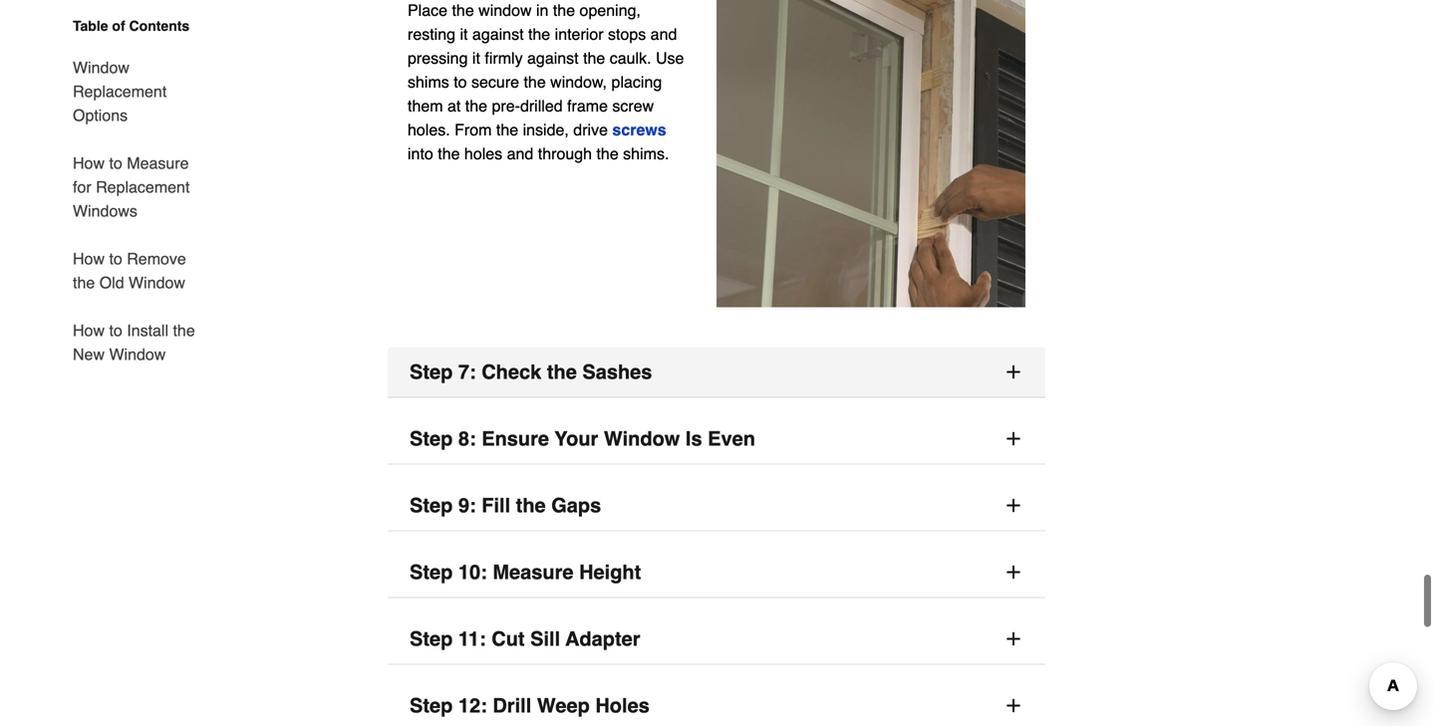 Task type: locate. For each thing, give the bounding box(es) containing it.
step for step 10: measure height
[[410, 561, 453, 584]]

5 step from the top
[[410, 628, 453, 651]]

4 step from the top
[[410, 561, 453, 584]]

windows
[[73, 202, 137, 220]]

step left 8:
[[410, 428, 453, 451]]

how to install the new window link
[[73, 307, 206, 367]]

them
[[408, 97, 443, 115]]

stops
[[608, 25, 646, 44]]

1 step from the top
[[410, 361, 453, 384]]

1 vertical spatial replacement
[[96, 178, 190, 196]]

measure up windows
[[127, 154, 189, 172]]

table
[[73, 18, 108, 34]]

for
[[73, 178, 91, 196]]

3 plus image from the top
[[1004, 630, 1024, 649]]

it right resting
[[460, 25, 468, 44]]

step left 9:
[[410, 494, 453, 517]]

0 vertical spatial replacement
[[73, 82, 167, 101]]

1 how from the top
[[73, 154, 105, 172]]

to for install
[[109, 321, 122, 340]]

how to measure for replacement windows
[[73, 154, 190, 220]]

plus image inside step 8: ensure your window is even button
[[1004, 429, 1024, 449]]

the right into on the left of the page
[[438, 145, 460, 163]]

step inside step 9: fill the gaps button
[[410, 494, 453, 517]]

table of contents element
[[57, 16, 206, 367]]

caulk.
[[610, 49, 651, 68]]

how up new
[[73, 321, 105, 340]]

how for how to remove the old window
[[73, 250, 105, 268]]

0 vertical spatial how
[[73, 154, 105, 172]]

0 horizontal spatial against
[[472, 25, 524, 44]]

plus image
[[1004, 362, 1024, 382], [1004, 563, 1024, 583], [1004, 630, 1024, 649], [1004, 696, 1024, 716]]

plus image inside step 12: drill weep holes button
[[1004, 696, 1024, 716]]

contents
[[129, 18, 190, 34]]

against up window,
[[527, 49, 579, 68]]

it
[[460, 25, 468, 44], [472, 49, 480, 68]]

step inside button
[[410, 561, 453, 584]]

step 7: check the sashes button
[[388, 347, 1045, 398]]

measure inside how to measure for replacement windows
[[127, 154, 189, 172]]

step left 10:
[[410, 561, 453, 584]]

frame
[[567, 97, 608, 115]]

step for step 9: fill the gaps
[[410, 494, 453, 517]]

the
[[452, 1, 474, 20], [553, 1, 575, 20], [528, 25, 550, 44], [583, 49, 605, 68], [524, 73, 546, 91], [465, 97, 487, 115], [496, 121, 518, 139], [438, 145, 460, 163], [596, 145, 619, 163], [73, 274, 95, 292], [173, 321, 195, 340], [547, 361, 577, 384], [516, 494, 546, 517]]

step inside step 8: ensure your window is even button
[[410, 428, 453, 451]]

secure
[[471, 73, 519, 91]]

is
[[686, 428, 702, 451]]

the right the place
[[452, 1, 474, 20]]

replacement up windows
[[96, 178, 190, 196]]

to up old
[[109, 250, 122, 268]]

the down pre-
[[496, 121, 518, 139]]

plus image inside step 7: check the sashes button
[[1004, 362, 1024, 382]]

8:
[[458, 428, 476, 451]]

0 vertical spatial it
[[460, 25, 468, 44]]

to inside place the window in the opening, resting it against the interior stops and pressing it firmly against the caulk. use shims to secure the window, placing them at the pre-drilled frame screw holes. from the inside, drive
[[454, 73, 467, 91]]

the left old
[[73, 274, 95, 292]]

window down the install
[[109, 345, 166, 364]]

screws into the holes and through the shims.
[[408, 121, 669, 163]]

how up for
[[73, 154, 105, 172]]

1 vertical spatial measure
[[493, 561, 574, 584]]

options
[[73, 106, 128, 125]]

1 plus image from the top
[[1004, 429, 1024, 449]]

window down remove
[[129, 274, 185, 292]]

step 8: ensure your window is even button
[[388, 414, 1045, 465]]

1 horizontal spatial it
[[472, 49, 480, 68]]

how inside how to install the new window
[[73, 321, 105, 340]]

0 horizontal spatial measure
[[127, 154, 189, 172]]

2 step from the top
[[410, 428, 453, 451]]

plus image
[[1004, 429, 1024, 449], [1004, 496, 1024, 516]]

0 vertical spatial and
[[650, 25, 677, 44]]

1 horizontal spatial against
[[527, 49, 579, 68]]

step inside step 7: check the sashes button
[[410, 361, 453, 384]]

and down inside,
[[507, 145, 534, 163]]

replacement
[[73, 82, 167, 101], [96, 178, 190, 196]]

against up firmly at the top of page
[[472, 25, 524, 44]]

step for step 7: check the sashes
[[410, 361, 453, 384]]

the right the install
[[173, 321, 195, 340]]

window
[[73, 58, 129, 77], [129, 274, 185, 292], [109, 345, 166, 364], [604, 428, 680, 451]]

plus image inside "step 11: cut sill adapter" button
[[1004, 630, 1024, 649]]

6 step from the top
[[410, 695, 453, 718]]

the right in
[[553, 1, 575, 20]]

how to measure for replacement windows link
[[73, 140, 206, 235]]

at
[[448, 97, 461, 115]]

window left is
[[604, 428, 680, 451]]

to inside how to remove the old window
[[109, 250, 122, 268]]

to up windows
[[109, 154, 122, 172]]

place
[[408, 1, 448, 20]]

pre-
[[492, 97, 520, 115]]

against
[[472, 25, 524, 44], [527, 49, 579, 68]]

screws link
[[612, 121, 666, 139]]

0 horizontal spatial and
[[507, 145, 534, 163]]

2 how from the top
[[73, 250, 105, 268]]

replacement up options
[[73, 82, 167, 101]]

install
[[127, 321, 168, 340]]

step 9: fill the gaps
[[410, 494, 601, 517]]

2 plus image from the top
[[1004, 563, 1024, 583]]

step left the 11:
[[410, 628, 453, 651]]

3 step from the top
[[410, 494, 453, 517]]

window down table
[[73, 58, 129, 77]]

1 vertical spatial against
[[527, 49, 579, 68]]

to inside how to measure for replacement windows
[[109, 154, 122, 172]]

how to remove the old window link
[[73, 235, 206, 307]]

to left the install
[[109, 321, 122, 340]]

measure right 10:
[[493, 561, 574, 584]]

measure for 10:
[[493, 561, 574, 584]]

plus image for step 9: fill the gaps
[[1004, 496, 1024, 516]]

measure inside button
[[493, 561, 574, 584]]

3 how from the top
[[73, 321, 105, 340]]

9:
[[458, 494, 476, 517]]

into
[[408, 145, 433, 163]]

it left firmly at the top of page
[[472, 49, 480, 68]]

the down in
[[528, 25, 550, 44]]

4 plus image from the top
[[1004, 696, 1024, 716]]

how
[[73, 154, 105, 172], [73, 250, 105, 268], [73, 321, 105, 340]]

step
[[410, 361, 453, 384], [410, 428, 453, 451], [410, 494, 453, 517], [410, 561, 453, 584], [410, 628, 453, 651], [410, 695, 453, 718]]

1 vertical spatial plus image
[[1004, 496, 1024, 516]]

step left the 12:
[[410, 695, 453, 718]]

and
[[650, 25, 677, 44], [507, 145, 534, 163]]

and inside screws into the holes and through the shims.
[[507, 145, 534, 163]]

to for measure
[[109, 154, 122, 172]]

to
[[454, 73, 467, 91], [109, 154, 122, 172], [109, 250, 122, 268], [109, 321, 122, 340]]

the up drilled
[[524, 73, 546, 91]]

use
[[656, 49, 684, 68]]

2 plus image from the top
[[1004, 496, 1024, 516]]

how inside how to remove the old window
[[73, 250, 105, 268]]

1 vertical spatial it
[[472, 49, 480, 68]]

step left 7:
[[410, 361, 453, 384]]

0 vertical spatial plus image
[[1004, 429, 1024, 449]]

window inside how to remove the old window
[[129, 274, 185, 292]]

1 vertical spatial and
[[507, 145, 534, 163]]

plus image inside step 9: fill the gaps button
[[1004, 496, 1024, 516]]

in
[[536, 1, 549, 20]]

step inside step 12: drill weep holes button
[[410, 695, 453, 718]]

0 horizontal spatial it
[[460, 25, 468, 44]]

1 plus image from the top
[[1004, 362, 1024, 382]]

to inside how to install the new window
[[109, 321, 122, 340]]

window inside 'window replacement options'
[[73, 58, 129, 77]]

replacement inside how to measure for replacement windows
[[96, 178, 190, 196]]

1 horizontal spatial and
[[650, 25, 677, 44]]

step 11: cut sill adapter button
[[388, 615, 1045, 665]]

and up use
[[650, 25, 677, 44]]

the inside how to remove the old window
[[73, 274, 95, 292]]

how up old
[[73, 250, 105, 268]]

holes.
[[408, 121, 450, 139]]

measure
[[127, 154, 189, 172], [493, 561, 574, 584]]

11:
[[458, 628, 486, 651]]

old
[[99, 274, 124, 292]]

step 12: drill weep holes button
[[388, 681, 1045, 727]]

step 8: ensure your window is even
[[410, 428, 755, 451]]

10:
[[458, 561, 487, 584]]

to up at
[[454, 73, 467, 91]]

step 12: drill weep holes
[[410, 695, 650, 718]]

12:
[[458, 695, 487, 718]]

step inside "step 11: cut sill adapter" button
[[410, 628, 453, 651]]

1 horizontal spatial measure
[[493, 561, 574, 584]]

how to remove the old window
[[73, 250, 186, 292]]

0 vertical spatial measure
[[127, 154, 189, 172]]

how inside how to measure for replacement windows
[[73, 154, 105, 172]]

2 vertical spatial how
[[73, 321, 105, 340]]

1 vertical spatial how
[[73, 250, 105, 268]]



Task type: describe. For each thing, give the bounding box(es) containing it.
drill
[[493, 695, 531, 718]]

the inside how to install the new window
[[173, 321, 195, 340]]

the right fill
[[516, 494, 546, 517]]

firmly
[[485, 49, 523, 68]]

from
[[455, 121, 492, 139]]

even
[[708, 428, 755, 451]]

plus image for holes
[[1004, 696, 1024, 716]]

step 7: check the sashes
[[410, 361, 652, 384]]

window,
[[550, 73, 607, 91]]

placing
[[611, 73, 662, 91]]

your
[[555, 428, 598, 451]]

to for remove
[[109, 250, 122, 268]]

plus image for adapter
[[1004, 630, 1024, 649]]

check
[[482, 361, 541, 384]]

weep
[[537, 695, 590, 718]]

the down drive
[[596, 145, 619, 163]]

step 11: cut sill adapter
[[410, 628, 640, 651]]

how to install the new window
[[73, 321, 195, 364]]

drilled
[[520, 97, 563, 115]]

how for how to install the new window
[[73, 321, 105, 340]]

step for step 8: ensure your window is even
[[410, 428, 453, 451]]

window replacement options link
[[73, 44, 206, 140]]

window inside how to install the new window
[[109, 345, 166, 364]]

opening,
[[580, 1, 641, 20]]

height
[[579, 561, 641, 584]]

step for step 11: cut sill adapter
[[410, 628, 453, 651]]

through
[[538, 145, 592, 163]]

window
[[479, 1, 532, 20]]

shims.
[[623, 145, 669, 163]]

sashes
[[582, 361, 652, 384]]

remove
[[127, 250, 186, 268]]

plus image for sashes
[[1004, 362, 1024, 382]]

the down 'interior'
[[583, 49, 605, 68]]

holes
[[464, 145, 502, 163]]

drive
[[573, 121, 608, 139]]

ensure
[[482, 428, 549, 451]]

the right at
[[465, 97, 487, 115]]

placing shims in a window to secure it. image
[[717, 0, 1026, 308]]

sill
[[530, 628, 560, 651]]

the right check
[[547, 361, 577, 384]]

resting
[[408, 25, 455, 44]]

fill
[[482, 494, 510, 517]]

0 vertical spatial against
[[472, 25, 524, 44]]

of
[[112, 18, 125, 34]]

step 10: measure height button
[[388, 548, 1045, 599]]

and inside place the window in the opening, resting it against the interior stops and pressing it firmly against the caulk. use shims to secure the window, placing them at the pre-drilled frame screw holes. from the inside, drive
[[650, 25, 677, 44]]

step 10: measure height
[[410, 561, 641, 584]]

table of contents
[[73, 18, 190, 34]]

new
[[73, 345, 105, 364]]

window replacement options
[[73, 58, 167, 125]]

cut
[[492, 628, 525, 651]]

interior
[[555, 25, 604, 44]]

7:
[[458, 361, 476, 384]]

measure for to
[[127, 154, 189, 172]]

inside,
[[523, 121, 569, 139]]

shims
[[408, 73, 449, 91]]

plus image inside the step 10: measure height button
[[1004, 563, 1024, 583]]

pressing
[[408, 49, 468, 68]]

window inside button
[[604, 428, 680, 451]]

place the window in the opening, resting it against the interior stops and pressing it firmly against the caulk. use shims to secure the window, placing them at the pre-drilled frame screw holes. from the inside, drive
[[408, 1, 684, 139]]

plus image for step 8: ensure your window is even
[[1004, 429, 1024, 449]]

screw
[[612, 97, 654, 115]]

adapter
[[565, 628, 640, 651]]

screws
[[612, 121, 666, 139]]

step for step 12: drill weep holes
[[410, 695, 453, 718]]

gaps
[[551, 494, 601, 517]]

step 9: fill the gaps button
[[388, 481, 1045, 532]]

holes
[[595, 695, 650, 718]]

how for how to measure for replacement windows
[[73, 154, 105, 172]]



Task type: vqa. For each thing, say whether or not it's contained in the screenshot.
free
no



